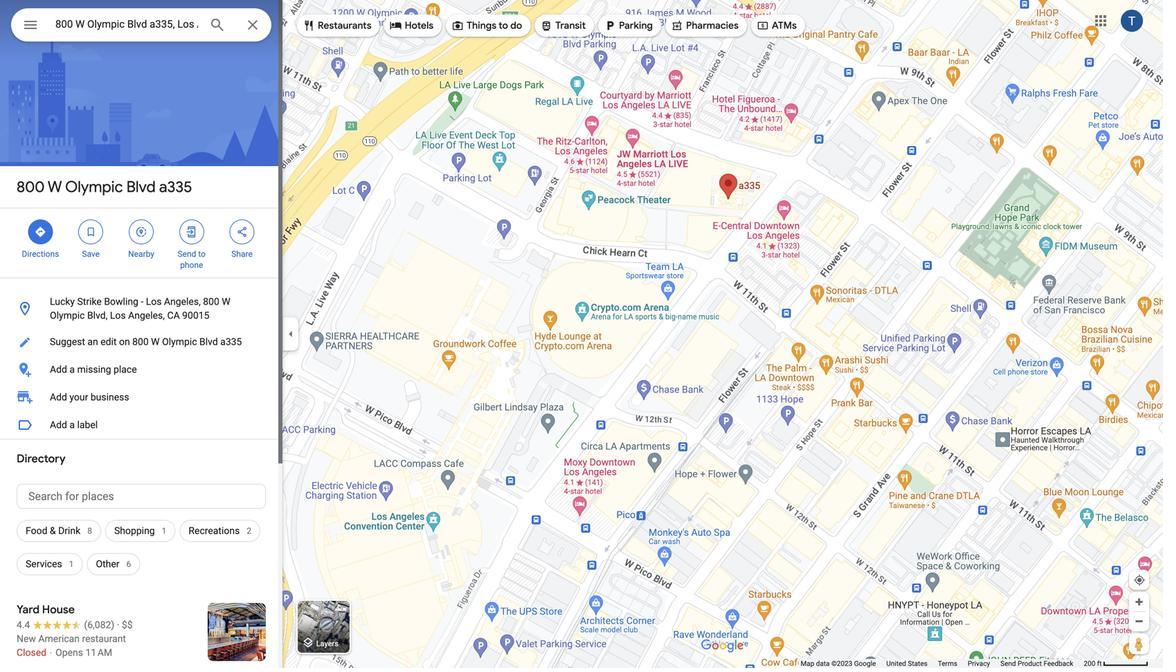 Task type: locate. For each thing, give the bounding box(es) containing it.
nearby
[[128, 249, 154, 259]]

200 ft button
[[1085, 660, 1149, 668]]

1 inside shopping 1
[[162, 527, 167, 536]]

800 up the 90015
[[203, 296, 220, 308]]

6
[[126, 560, 131, 569]]

los right -
[[146, 296, 162, 308]]

1 horizontal spatial a335
[[220, 336, 242, 348]]

services 1
[[26, 559, 74, 570]]

1 horizontal spatial 800
[[132, 336, 149, 348]]

new american restaurant closed ⋅ opens 11 am
[[17, 634, 126, 659]]

0 vertical spatial a
[[70, 364, 75, 375]]

blvd
[[126, 177, 156, 197], [200, 336, 218, 348]]

 hotels
[[390, 18, 434, 33]]

1 horizontal spatial los
[[146, 296, 162, 308]]

 parking
[[604, 18, 653, 33]]

11 am
[[86, 647, 112, 659]]

 button
[[11, 8, 50, 44]]

(6,082)
[[84, 620, 114, 631]]

a for missing
[[70, 364, 75, 375]]

send left product
[[1001, 660, 1017, 668]]


[[541, 18, 553, 33]]

1 vertical spatial 1
[[69, 560, 74, 569]]

a
[[70, 364, 75, 375], [70, 419, 75, 431]]

yard
[[17, 603, 40, 617]]

olympic up 
[[65, 177, 123, 197]]

bowling
[[104, 296, 138, 308]]

suggest an edit on 800 w olympic blvd a335
[[50, 336, 242, 348]]

1 inside services 1
[[69, 560, 74, 569]]

2 vertical spatial w
[[151, 336, 160, 348]]

opens
[[56, 647, 83, 659]]

blvd down the 90015
[[200, 336, 218, 348]]

1 horizontal spatial to
[[499, 19, 508, 32]]

show your location image
[[1134, 574, 1147, 587]]

2 a from the top
[[70, 419, 75, 431]]

send inside button
[[1001, 660, 1017, 668]]

share
[[232, 249, 253, 259]]

0 vertical spatial 800
[[17, 177, 45, 197]]

to inside  things to do
[[499, 19, 508, 32]]

ft
[[1098, 660, 1103, 668]]

1 vertical spatial blvd
[[200, 336, 218, 348]]

google maps element
[[0, 0, 1164, 669]]

2 add from the top
[[50, 392, 67, 403]]

w inside lucky strike bowling - los angeles, 800 w olympic blvd, los angeles, ca 90015
[[222, 296, 231, 308]]

3 add from the top
[[50, 419, 67, 431]]

united
[[887, 660, 907, 668]]

1 vertical spatial 800
[[203, 296, 220, 308]]

0 vertical spatial blvd
[[126, 177, 156, 197]]

to
[[499, 19, 508, 32], [198, 249, 206, 259]]

0 vertical spatial 1
[[162, 527, 167, 536]]

a335 up the 
[[159, 177, 192, 197]]

 atms
[[757, 18, 797, 33]]

800 w olympic blvd a335 main content
[[0, 0, 283, 669]]

olympic down ca
[[162, 336, 197, 348]]

0 vertical spatial add
[[50, 364, 67, 375]]

0 vertical spatial angeles,
[[164, 296, 201, 308]]

zoom in image
[[1135, 597, 1145, 608]]

1 a from the top
[[70, 364, 75, 375]]

1 horizontal spatial 1
[[162, 527, 167, 536]]

angeles, down -
[[128, 310, 165, 321]]

missing
[[77, 364, 111, 375]]

1 vertical spatial send
[[1001, 660, 1017, 668]]

add for add a label
[[50, 419, 67, 431]]

0 vertical spatial a335
[[159, 177, 192, 197]]

blvd up 
[[126, 177, 156, 197]]

·
[[117, 620, 119, 631]]

1 vertical spatial a335
[[220, 336, 242, 348]]

a left the label
[[70, 419, 75, 431]]

footer
[[801, 660, 1085, 669]]

los
[[146, 296, 162, 308], [110, 310, 126, 321]]

a335
[[159, 177, 192, 197], [220, 336, 242, 348]]

place
[[114, 364, 137, 375]]

restaurant
[[82, 634, 126, 645]]

1 for shopping
[[162, 527, 167, 536]]

 pharmacies
[[671, 18, 739, 33]]

olympic
[[65, 177, 123, 197], [50, 310, 85, 321], [162, 336, 197, 348]]

google account: tara schultz  
(tarashultz49@gmail.com) image
[[1122, 10, 1144, 32]]

1 vertical spatial to
[[198, 249, 206, 259]]


[[390, 18, 402, 33]]

none field inside "800 w olympic blvd a335, los angeles, ca 90015" field
[[55, 16, 198, 33]]

1 vertical spatial los
[[110, 310, 126, 321]]

send product feedback
[[1001, 660, 1074, 668]]

1 vertical spatial a
[[70, 419, 75, 431]]

to left do
[[499, 19, 508, 32]]

0 horizontal spatial to
[[198, 249, 206, 259]]

product
[[1018, 660, 1043, 668]]

olympic down lucky
[[50, 310, 85, 321]]

send inside the send to phone
[[178, 249, 196, 259]]

show street view coverage image
[[1130, 634, 1150, 655]]

zoom out image
[[1135, 617, 1145, 627]]

800 inside lucky strike bowling - los angeles, 800 w olympic blvd, los angeles, ca 90015
[[203, 296, 220, 308]]

house
[[42, 603, 75, 617]]

$$
[[122, 620, 133, 631]]

add your business
[[50, 392, 129, 403]]


[[236, 224, 248, 240]]

1 horizontal spatial send
[[1001, 660, 1017, 668]]

800 up  on the left of the page
[[17, 177, 45, 197]]

a335 left collapse side panel icon
[[220, 336, 242, 348]]

hotels
[[405, 19, 434, 32]]

0 vertical spatial w
[[48, 177, 62, 197]]

save
[[82, 249, 100, 259]]

90015
[[182, 310, 210, 321]]

0 vertical spatial to
[[499, 19, 508, 32]]

strike
[[77, 296, 102, 308]]


[[85, 224, 97, 240]]

0 horizontal spatial blvd
[[126, 177, 156, 197]]

0 horizontal spatial 1
[[69, 560, 74, 569]]

None text field
[[17, 484, 266, 509]]


[[186, 224, 198, 240]]

send product feedback button
[[1001, 660, 1074, 669]]

1 right services
[[69, 560, 74, 569]]

1 vertical spatial angeles,
[[128, 310, 165, 321]]

 search field
[[11, 8, 272, 44]]

price: moderate image
[[122, 620, 133, 631]]

los down bowling
[[110, 310, 126, 321]]

800
[[17, 177, 45, 197], [203, 296, 220, 308], [132, 336, 149, 348]]

-
[[141, 296, 144, 308]]

directory
[[17, 452, 66, 466]]

shopping
[[114, 525, 155, 537]]

1 horizontal spatial w
[[151, 336, 160, 348]]

0 vertical spatial send
[[178, 249, 196, 259]]

american
[[38, 634, 80, 645]]

terms button
[[939, 660, 958, 669]]

none text field inside 800 w olympic blvd a335 main content
[[17, 484, 266, 509]]

add left the label
[[50, 419, 67, 431]]

send up phone
[[178, 249, 196, 259]]

2 vertical spatial add
[[50, 419, 67, 431]]

services
[[26, 559, 62, 570]]

0 horizontal spatial send
[[178, 249, 196, 259]]

1 vertical spatial add
[[50, 392, 67, 403]]

800 W Olympic Blvd a335, Los Angeles, CA 90015 field
[[11, 8, 272, 42]]

1 vertical spatial w
[[222, 296, 231, 308]]

food
[[26, 525, 47, 537]]

a left "missing"
[[70, 364, 75, 375]]

800 right on
[[132, 336, 149, 348]]

footer containing map data ©2023 google
[[801, 660, 1085, 669]]

feedback
[[1044, 660, 1074, 668]]

1 vertical spatial olympic
[[50, 310, 85, 321]]

angeles, up ca
[[164, 296, 201, 308]]

2 horizontal spatial w
[[222, 296, 231, 308]]

add left your
[[50, 392, 67, 403]]

1 right shopping
[[162, 527, 167, 536]]

send
[[178, 249, 196, 259], [1001, 660, 1017, 668]]

drink
[[58, 525, 81, 537]]

your
[[70, 392, 88, 403]]

send for send product feedback
[[1001, 660, 1017, 668]]

1 add from the top
[[50, 364, 67, 375]]

0 horizontal spatial 800
[[17, 177, 45, 197]]

None field
[[55, 16, 198, 33]]

add down suggest
[[50, 364, 67, 375]]

google
[[855, 660, 877, 668]]


[[604, 18, 617, 33]]

1 horizontal spatial blvd
[[200, 336, 218, 348]]

0 vertical spatial olympic
[[65, 177, 123, 197]]

2 horizontal spatial 800
[[203, 296, 220, 308]]

to up phone
[[198, 249, 206, 259]]



Task type: describe. For each thing, give the bounding box(es) containing it.
0 horizontal spatial los
[[110, 310, 126, 321]]

new
[[17, 634, 36, 645]]


[[303, 18, 315, 33]]

add a label
[[50, 419, 98, 431]]

⋅
[[49, 647, 53, 659]]


[[757, 18, 770, 33]]


[[452, 18, 464, 33]]

directions
[[22, 249, 59, 259]]

2 vertical spatial 800
[[132, 336, 149, 348]]

a335 inside suggest an edit on 800 w olympic blvd a335 button
[[220, 336, 242, 348]]

united states
[[887, 660, 928, 668]]

things
[[467, 19, 497, 32]]

 restaurants
[[303, 18, 372, 33]]

other
[[96, 559, 120, 570]]

layers
[[316, 640, 339, 648]]

atms
[[772, 19, 797, 32]]

0 horizontal spatial w
[[48, 177, 62, 197]]

olympic inside lucky strike bowling - los angeles, 800 w olympic blvd, los angeles, ca 90015
[[50, 310, 85, 321]]

lucky strike bowling - los angeles, 800 w olympic blvd, los angeles, ca 90015
[[50, 296, 231, 321]]


[[135, 224, 148, 240]]

send to phone
[[178, 249, 206, 270]]

united states button
[[887, 660, 928, 669]]

privacy
[[968, 660, 991, 668]]

4.4 stars 6,082 reviews image
[[17, 619, 114, 633]]

lucky
[[50, 296, 75, 308]]

on
[[119, 336, 130, 348]]

0 horizontal spatial a335
[[159, 177, 192, 197]]

0 vertical spatial los
[[146, 296, 162, 308]]

suggest
[[50, 336, 85, 348]]


[[671, 18, 684, 33]]

shopping 1
[[114, 525, 167, 537]]

blvd inside button
[[200, 336, 218, 348]]

other 6
[[96, 559, 131, 570]]

restaurants
[[318, 19, 372, 32]]

send for send to phone
[[178, 249, 196, 259]]

data
[[817, 660, 830, 668]]

add a label button
[[0, 412, 283, 439]]

label
[[77, 419, 98, 431]]

200
[[1085, 660, 1096, 668]]

4.4
[[17, 620, 30, 631]]

lucky strike bowling - los angeles, 800 w olympic blvd, los angeles, ca 90015 button
[[0, 290, 283, 328]]


[[34, 224, 47, 240]]

add for add a missing place
[[50, 364, 67, 375]]

an
[[88, 336, 98, 348]]

collapse side panel image
[[283, 327, 299, 342]]


[[22, 15, 39, 35]]

actions for 800 w olympic blvd a335 region
[[0, 209, 283, 278]]

add your business link
[[0, 384, 283, 412]]

blvd,
[[87, 310, 108, 321]]

food & drink 8
[[26, 525, 92, 537]]

800 w olympic blvd a335
[[17, 177, 192, 197]]

edit
[[101, 336, 117, 348]]

 transit
[[541, 18, 586, 33]]

a for label
[[70, 419, 75, 431]]

8
[[87, 527, 92, 536]]

200 ft
[[1085, 660, 1103, 668]]

terms
[[939, 660, 958, 668]]

map data ©2023 google
[[801, 660, 877, 668]]

recreations 2
[[189, 525, 252, 537]]

· $$
[[117, 620, 133, 631]]

privacy button
[[968, 660, 991, 669]]

 things to do
[[452, 18, 523, 33]]

add a missing place
[[50, 364, 137, 375]]

suggest an edit on 800 w olympic blvd a335 button
[[0, 328, 283, 356]]

2
[[247, 527, 252, 536]]

transit
[[556, 19, 586, 32]]

2 vertical spatial olympic
[[162, 336, 197, 348]]

&
[[50, 525, 56, 537]]

pharmacies
[[687, 19, 739, 32]]

parking
[[619, 19, 653, 32]]

1 for services
[[69, 560, 74, 569]]

footer inside google maps element
[[801, 660, 1085, 669]]

do
[[511, 19, 523, 32]]

to inside the send to phone
[[198, 249, 206, 259]]

add for add your business
[[50, 392, 67, 403]]

phone
[[180, 260, 203, 270]]

states
[[909, 660, 928, 668]]

add a missing place button
[[0, 356, 283, 384]]

ca
[[167, 310, 180, 321]]

closed
[[17, 647, 46, 659]]

yard house
[[17, 603, 75, 617]]



Task type: vqa. For each thing, say whether or not it's contained in the screenshot.


